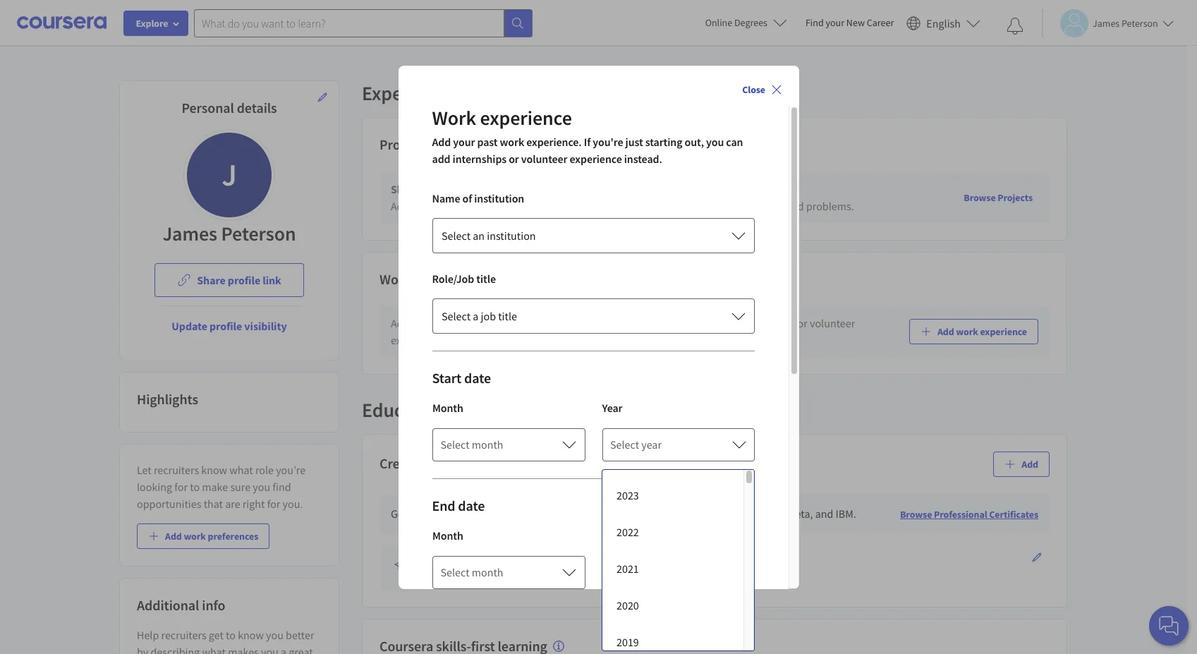 Task type: locate. For each thing, give the bounding box(es) containing it.
1 vertical spatial with
[[457, 506, 478, 521]]

1 vertical spatial instead.
[[445, 333, 482, 347]]

1 vertical spatial profile
[[210, 319, 242, 333]]

2 select month from the top
[[441, 565, 503, 579]]

0 vertical spatial projects
[[644, 182, 684, 196]]

year for end date
[[602, 528, 622, 542]]

0 vertical spatial instead.
[[624, 151, 662, 166]]

month up "end date"
[[472, 437, 503, 451]]

job- up technical
[[582, 182, 601, 196]]

1 horizontal spatial title
[[498, 309, 517, 323]]

add inside 'add your past work experience here. if you're just starting out, you can add internships or volunteer experience instead.'
[[391, 316, 410, 330]]

recruiters inside the help recruiters get to know you better by describing what makes you a grea
[[161, 628, 206, 642]]

your for past
[[412, 316, 433, 330]]

additional info
[[137, 596, 225, 614]]

0 vertical spatial year
[[602, 401, 622, 415]]

a inside the help recruiters get to know you better by describing what makes you a grea
[[281, 645, 287, 654]]

get job-ready with role-based training from industry-leading companies like google, meta, and ibm.
[[391, 506, 856, 521]]

education
[[362, 397, 447, 422]]

0 horizontal spatial instead.
[[445, 333, 482, 347]]

recruiters up demonstrate
[[507, 182, 555, 196]]

1 horizontal spatial internships
[[743, 316, 796, 330]]

you're right here. at the left
[[572, 316, 602, 330]]

select month button for end date
[[432, 555, 585, 589]]

select inside button
[[441, 228, 470, 243]]

year for end date
[[642, 565, 662, 579]]

0 vertical spatial year
[[642, 437, 662, 451]]

just right you're
[[626, 135, 643, 149]]

add for add your past work experience here. if you're just starting out, you can add internships or volunteer experience instead.
[[391, 316, 410, 330]]

1 vertical spatial and
[[815, 506, 834, 521]]

select year up 2023
[[610, 437, 662, 451]]

1 horizontal spatial instead.
[[624, 151, 662, 166]]

0 horizontal spatial a
[[281, 645, 287, 654]]

you for find
[[253, 480, 270, 494]]

based
[[502, 506, 530, 521]]

institution
[[474, 191, 524, 205], [487, 228, 536, 243]]

1 vertical spatial add
[[722, 316, 740, 330]]

1 month from the top
[[472, 437, 503, 451]]

2022
[[617, 525, 639, 539]]

recruiters up describing
[[161, 628, 206, 642]]

year up the leading
[[642, 437, 662, 451]]

select inside button
[[441, 309, 470, 323]]

you inside work experience add your past work experience. if you're just starting out, you can add internships or volunteer experience instead.
[[706, 135, 724, 149]]

past up skills at left top
[[477, 135, 498, 149]]

title right the role/job
[[476, 271, 496, 286]]

1 vertical spatial past
[[435, 316, 456, 330]]

2 vertical spatial recruiters
[[161, 628, 206, 642]]

to inside let recruiters know what role you're looking for to make sure you find opportunities that are right for you.
[[190, 480, 200, 494]]

1 horizontal spatial a
[[473, 309, 478, 323]]

if
[[584, 135, 591, 149], [564, 316, 570, 330]]

just right here. at the left
[[604, 316, 621, 330]]

1 vertical spatial you're
[[276, 463, 306, 477]]

recruiters inside let recruiters know what role you're looking for to make sure you find opportunities that are right for you.
[[154, 463, 199, 477]]

select year for end date
[[610, 565, 662, 579]]

select down college
[[610, 565, 639, 579]]

1 horizontal spatial know
[[238, 628, 264, 642]]

0 vertical spatial can
[[726, 135, 743, 149]]

add inside work experience add your past work experience. if you're just starting out, you can add internships or volunteer experience instead.
[[432, 151, 451, 166]]

a inside button
[[473, 309, 478, 323]]

1 vertical spatial a
[[281, 645, 287, 654]]

community
[[524, 546, 582, 560]]

you inside 'add your past work experience here. if you're just starting out, you can add internships or volunteer experience instead.'
[[683, 316, 701, 330]]

james
[[163, 221, 217, 246]]

makes
[[228, 645, 259, 654]]

your right find
[[826, 16, 845, 29]]

know inside let recruiters know what role you're looking for to make sure you find opportunities that are right for you.
[[201, 463, 227, 477]]

a down better
[[281, 645, 287, 654]]

1 vertical spatial job-
[[409, 506, 428, 521]]

0 vertical spatial add
[[432, 151, 451, 166]]

work
[[500, 135, 524, 149], [458, 316, 482, 330], [956, 325, 978, 338], [184, 530, 206, 543]]

select month button for start date
[[432, 427, 585, 461]]

0 horizontal spatial if
[[564, 316, 570, 330]]

1 vertical spatial out,
[[662, 316, 681, 330]]

0 vertical spatial select year
[[610, 437, 662, 451]]

for down find
[[267, 497, 280, 511]]

your left technical
[[550, 199, 572, 213]]

1 vertical spatial date
[[458, 497, 485, 514]]

browse for browse projects
[[964, 191, 996, 204]]

select year for start date
[[610, 437, 662, 451]]

add
[[432, 135, 451, 149], [391, 199, 410, 213], [391, 316, 410, 330], [938, 325, 954, 338], [1022, 458, 1039, 470], [165, 530, 182, 543]]

end
[[432, 497, 455, 514]]

projects inside "button"
[[998, 191, 1033, 204]]

0 vertical spatial work
[[432, 105, 476, 130]]

1 horizontal spatial and
[[815, 506, 834, 521]]

or
[[509, 151, 519, 166], [798, 316, 808, 330]]

you for a
[[261, 645, 279, 654]]

demonstrate
[[488, 199, 548, 213]]

institution down demonstrate
[[487, 228, 536, 243]]

2 select year from the top
[[610, 565, 662, 579]]

work for experience
[[432, 105, 476, 130]]

1 horizontal spatial add
[[722, 316, 740, 330]]

0 horizontal spatial projects
[[380, 135, 428, 153]]

select up 2023
[[610, 437, 639, 451]]

recruiters up looking
[[154, 463, 199, 477]]

1 horizontal spatial volunteer
[[810, 316, 855, 330]]

if right here. at the left
[[564, 316, 570, 330]]

browse inside "button"
[[964, 191, 996, 204]]

0 horizontal spatial internships
[[453, 151, 507, 166]]

job- right get at left
[[409, 506, 428, 521]]

profile for update
[[210, 319, 242, 333]]

1 horizontal spatial or
[[798, 316, 808, 330]]

year for start date
[[602, 401, 622, 415]]

work for history
[[380, 270, 411, 288]]

institution for select an institution
[[487, 228, 536, 243]]

with left role-
[[457, 506, 478, 521]]

0 horizontal spatial volunteer
[[521, 151, 568, 166]]

select year inside popup button
[[610, 437, 662, 451]]

your up skills at left top
[[453, 135, 475, 149]]

edit details for professional school degree  in majorname at turtle mountain community college. image
[[1032, 552, 1043, 563]]

1 horizontal spatial projects
[[998, 191, 1033, 204]]

work
[[432, 105, 476, 130], [380, 270, 411, 288]]

of
[[463, 191, 472, 205]]

year
[[642, 437, 662, 451], [642, 565, 662, 579]]

month for start
[[432, 401, 463, 415]]

1 year from the top
[[642, 437, 662, 451]]

year for start date
[[642, 437, 662, 451]]

you're up find
[[276, 463, 306, 477]]

0 vertical spatial with
[[557, 182, 580, 196]]

0 vertical spatial past
[[477, 135, 498, 149]]

1 vertical spatial month
[[472, 565, 503, 579]]

0 horizontal spatial work
[[380, 270, 411, 288]]

can
[[726, 135, 743, 149], [703, 316, 720, 330]]

1 vertical spatial for
[[267, 497, 280, 511]]

0 vertical spatial month
[[432, 401, 463, 415]]

add inside button
[[165, 530, 182, 543]]

1 horizontal spatial projects
[[644, 182, 684, 196]]

help recruiters get to know you better by describing what makes you a grea
[[137, 628, 314, 654]]

volunteer inside work experience add your past work experience. if you're just starting out, you can add internships or volunteer experience instead.
[[521, 151, 568, 166]]

date right 'end'
[[458, 497, 485, 514]]

0 horizontal spatial just
[[604, 316, 621, 330]]

year right 2021
[[642, 565, 662, 579]]

0 vertical spatial internships
[[453, 151, 507, 166]]

0 vertical spatial select month button
[[432, 427, 585, 461]]

0 vertical spatial you're
[[572, 316, 602, 330]]

year inside dropdown button
[[642, 565, 662, 579]]

0 vertical spatial volunteer
[[521, 151, 568, 166]]

preferences
[[208, 530, 258, 543]]

browse for browse professional certificates
[[900, 508, 932, 521]]

1 select month from the top
[[441, 437, 503, 451]]

projects up expertise
[[644, 182, 684, 196]]

select for 'select an institution' button
[[441, 228, 470, 243]]

you
[[706, 135, 724, 149], [683, 316, 701, 330], [253, 480, 270, 494], [266, 628, 284, 642], [261, 645, 279, 654]]

professional school degree
[[442, 569, 568, 583]]

2023
[[617, 488, 639, 502]]

a left the job
[[473, 309, 478, 323]]

your inside 'add your past work experience here. if you're just starting out, you can add internships or volunteer experience instead.'
[[412, 316, 433, 330]]

recruiters inside the showcase your skills to recruiters with job-relevant projects add projects here to demonstrate your technical expertise and ability to solve real-world problems.
[[507, 182, 555, 196]]

professional
[[934, 508, 988, 521], [442, 569, 500, 583]]

share
[[197, 273, 226, 287]]

select for select year popup button
[[610, 437, 639, 451]]

1 vertical spatial browse
[[900, 508, 932, 521]]

0 vertical spatial institution
[[474, 191, 524, 205]]

0 horizontal spatial with
[[457, 506, 478, 521]]

select inside popup button
[[610, 437, 639, 451]]

coursera image
[[17, 11, 107, 34]]

institution right of
[[474, 191, 524, 205]]

month down 'start'
[[432, 401, 463, 415]]

what up sure
[[229, 463, 253, 477]]

and left the ibm.
[[815, 506, 834, 521]]

0 vertical spatial select month
[[441, 437, 503, 451]]

0 vertical spatial profile
[[228, 273, 260, 287]]

profile for share
[[228, 273, 260, 287]]

0 vertical spatial and
[[665, 199, 683, 213]]

personal
[[182, 99, 234, 116]]

expertise
[[619, 199, 662, 213]]

0 vertical spatial or
[[509, 151, 519, 166]]

1 vertical spatial select year
[[610, 565, 662, 579]]

you inside let recruiters know what role you're looking for to make sure you find opportunities that are right for you.
[[253, 480, 270, 494]]

history
[[414, 270, 456, 288]]

for up opportunities
[[174, 480, 188, 494]]

1 horizontal spatial with
[[557, 182, 580, 196]]

1 vertical spatial what
[[202, 645, 226, 654]]

select month down turtle
[[441, 565, 503, 579]]

what
[[229, 463, 253, 477], [202, 645, 226, 654]]

select month up credentials
[[441, 437, 503, 451]]

month down mountain
[[472, 565, 503, 579]]

select
[[441, 228, 470, 243], [441, 309, 470, 323], [441, 437, 470, 451], [610, 437, 639, 451], [441, 565, 470, 579], [610, 565, 639, 579]]

showcase your skills to recruiters with job-relevant projects add projects here to demonstrate your technical expertise and ability to solve real-world problems.
[[391, 182, 854, 213]]

if left you're
[[584, 135, 591, 149]]

instead.
[[624, 151, 662, 166], [445, 333, 482, 347]]

your for new
[[826, 16, 845, 29]]

work inside work experience add your past work experience. if you're just starting out, you can add internships or volunteer experience instead.
[[432, 105, 476, 130]]

1 horizontal spatial work
[[432, 105, 476, 130]]

ability
[[685, 199, 714, 213]]

select year up 2020
[[610, 565, 662, 579]]

month up turtle
[[432, 528, 463, 542]]

0 vertical spatial recruiters
[[507, 182, 555, 196]]

1 vertical spatial title
[[498, 309, 517, 323]]

1 horizontal spatial what
[[229, 463, 253, 477]]

internships inside 'add your past work experience here. if you're just starting out, you can add internships or volunteer experience instead.'
[[743, 316, 796, 330]]

1 vertical spatial volunteer
[[810, 316, 855, 330]]

browse professional certificates link
[[900, 508, 1039, 521]]

instead. up relevant
[[624, 151, 662, 166]]

1 year from the top
[[602, 401, 622, 415]]

job- inside the showcase your skills to recruiters with job-relevant projects add projects here to demonstrate your technical expertise and ability to solve real-world problems.
[[582, 182, 601, 196]]

know up 'makes' on the left of page
[[238, 628, 264, 642]]

details
[[237, 99, 277, 116]]

0 horizontal spatial you're
[[276, 463, 306, 477]]

with up technical
[[557, 182, 580, 196]]

select year
[[610, 437, 662, 451], [610, 565, 662, 579]]

for
[[174, 480, 188, 494], [267, 497, 280, 511]]

2 year from the top
[[602, 528, 622, 542]]

select year inside dropdown button
[[610, 565, 662, 579]]

select month for start
[[441, 437, 503, 451]]

just inside work experience add your past work experience. if you're just starting out, you can add internships or volunteer experience instead.
[[626, 135, 643, 149]]

can inside work experience add your past work experience. if you're just starting out, you can add internships or volunteer experience instead.
[[726, 135, 743, 149]]

turtle
[[442, 546, 472, 560]]

select year button
[[602, 427, 755, 461]]

work inside work experience add your past work experience. if you're just starting out, you can add internships or volunteer experience instead.
[[500, 135, 524, 149]]

0 horizontal spatial can
[[703, 316, 720, 330]]

past left the job
[[435, 316, 456, 330]]

institution inside button
[[487, 228, 536, 243]]

you're
[[593, 135, 623, 149]]

1 vertical spatial know
[[238, 628, 264, 642]]

2 month from the top
[[472, 565, 503, 579]]

1 vertical spatial professional
[[442, 569, 500, 583]]

1 horizontal spatial browse
[[964, 191, 996, 204]]

new
[[847, 16, 865, 29]]

your down work history
[[412, 316, 433, 330]]

browse projects button
[[958, 185, 1039, 210]]

0 vertical spatial know
[[201, 463, 227, 477]]

1 month from the top
[[432, 401, 463, 415]]

add button
[[994, 451, 1050, 477]]

opportunities
[[137, 497, 201, 511]]

to left make
[[190, 480, 200, 494]]

volunteer
[[521, 151, 568, 166], [810, 316, 855, 330]]

recruiters for help recruiters get to know you better by describing what makes you a grea
[[161, 628, 206, 642]]

your up here
[[442, 182, 465, 196]]

visibility
[[244, 319, 287, 333]]

to inside the help recruiters get to know you better by describing what makes you a grea
[[226, 628, 236, 642]]

1 vertical spatial just
[[604, 316, 621, 330]]

if inside 'add your past work experience here. if you're just starting out, you can add internships or volunteer experience instead.'
[[564, 316, 570, 330]]

work inside button
[[184, 530, 206, 543]]

share profile link button
[[155, 263, 304, 297]]

2 month from the top
[[432, 528, 463, 542]]

you're inside 'add your past work experience here. if you're just starting out, you can add internships or volunteer experience instead.'
[[572, 316, 602, 330]]

and left the ability
[[665, 199, 683, 213]]

by
[[137, 645, 148, 654]]

1 vertical spatial recruiters
[[154, 463, 199, 477]]

1 select month button from the top
[[432, 427, 585, 461]]

0 horizontal spatial add
[[432, 151, 451, 166]]

professional down turtle
[[442, 569, 500, 583]]

0 horizontal spatial out,
[[662, 316, 681, 330]]

what down get
[[202, 645, 226, 654]]

year inside popup button
[[642, 437, 662, 451]]

like
[[730, 506, 747, 521]]

0 vertical spatial just
[[626, 135, 643, 149]]

know inside the help recruiters get to know you better by describing what makes you a grea
[[238, 628, 264, 642]]

1 vertical spatial work
[[380, 270, 411, 288]]

0 vertical spatial date
[[464, 369, 491, 386]]

select year button
[[602, 555, 755, 589]]

date right 'start'
[[464, 369, 491, 386]]

job-
[[582, 182, 601, 196], [409, 506, 428, 521]]

1 select year from the top
[[610, 437, 662, 451]]

peterson
[[221, 221, 296, 246]]

and
[[665, 199, 683, 213], [815, 506, 834, 521]]

edit personal details. image
[[317, 92, 328, 103]]

month for end date
[[472, 565, 503, 579]]

0 vertical spatial starting
[[645, 135, 683, 149]]

0 horizontal spatial or
[[509, 151, 519, 166]]

add
[[432, 151, 451, 166], [722, 316, 740, 330]]

professional left certificates
[[934, 508, 988, 521]]

projects
[[380, 135, 428, 153], [998, 191, 1033, 204]]

2 year from the top
[[642, 565, 662, 579]]

volunteer inside 'add your past work experience here. if you're just starting out, you can add internships or volunteer experience instead.'
[[810, 316, 855, 330]]

1 vertical spatial can
[[703, 316, 720, 330]]

select left the job
[[441, 309, 470, 323]]

add inside the showcase your skills to recruiters with job-relevant projects add projects here to demonstrate your technical expertise and ability to solve real-world problems.
[[391, 199, 410, 213]]

to right get
[[226, 628, 236, 642]]

career
[[867, 16, 894, 29]]

1 horizontal spatial out,
[[685, 135, 704, 149]]

know up make
[[201, 463, 227, 477]]

select left an
[[441, 228, 470, 243]]

0 vertical spatial month
[[472, 437, 503, 451]]

turtle mountain community college
[[442, 546, 621, 560]]

profile left link
[[228, 273, 260, 287]]

0 vertical spatial if
[[584, 135, 591, 149]]

projects down showcase
[[412, 199, 450, 213]]

1 horizontal spatial if
[[584, 135, 591, 149]]

you're
[[572, 316, 602, 330], [276, 463, 306, 477]]

select a job title
[[441, 309, 517, 323]]

to
[[494, 182, 505, 196], [476, 199, 485, 213], [717, 199, 727, 213], [190, 480, 200, 494], [226, 628, 236, 642]]

world
[[777, 199, 804, 213]]

instead. down select a job title
[[445, 333, 482, 347]]

0 horizontal spatial for
[[174, 480, 188, 494]]

make
[[202, 480, 228, 494]]

solve
[[729, 199, 753, 213]]

0 horizontal spatial what
[[202, 645, 226, 654]]

college
[[584, 546, 621, 560]]

browse professional certificates
[[900, 508, 1039, 521]]

browse
[[964, 191, 996, 204], [900, 508, 932, 521]]

google,
[[749, 506, 785, 521]]

1 horizontal spatial professional
[[934, 508, 988, 521]]

1 vertical spatial if
[[564, 316, 570, 330]]

profile
[[228, 273, 260, 287], [210, 319, 242, 333]]

0 horizontal spatial and
[[665, 199, 683, 213]]

0 horizontal spatial projects
[[412, 199, 450, 213]]

browse projects
[[964, 191, 1033, 204]]

add for add work experience
[[938, 325, 954, 338]]

None search field
[[194, 9, 533, 37]]

you for can
[[683, 316, 701, 330]]

select for select year dropdown button
[[610, 565, 639, 579]]

profile right update
[[210, 319, 242, 333]]

1 vertical spatial month
[[432, 528, 463, 542]]

2 select month button from the top
[[432, 555, 585, 589]]

work experience dialog
[[398, 65, 799, 654]]

0 vertical spatial professional
[[934, 508, 988, 521]]

instead. inside work experience add your past work experience. if you're just starting out, you can add internships or volunteer experience instead.
[[624, 151, 662, 166]]

select inside dropdown button
[[610, 565, 639, 579]]

2020
[[617, 598, 639, 612]]

Select an institution button
[[432, 218, 755, 253]]

0 vertical spatial out,
[[685, 135, 704, 149]]

0 horizontal spatial past
[[435, 316, 456, 330]]

0 vertical spatial what
[[229, 463, 253, 477]]

a
[[473, 309, 478, 323], [281, 645, 287, 654]]

1 vertical spatial institution
[[487, 228, 536, 243]]

1 vertical spatial starting
[[624, 316, 660, 330]]

out, inside 'add your past work experience here. if you're just starting out, you can add internships or volunteer experience instead.'
[[662, 316, 681, 330]]

month
[[432, 401, 463, 415], [432, 528, 463, 542]]

title right the job
[[498, 309, 517, 323]]

date for end date
[[458, 497, 485, 514]]



Task type: vqa. For each thing, say whether or not it's contained in the screenshot.
·
no



Task type: describe. For each thing, give the bounding box(es) containing it.
name
[[432, 191, 460, 205]]

to right of
[[476, 199, 485, 213]]

add work experience button
[[909, 319, 1039, 344]]

are
[[225, 497, 240, 511]]

1 horizontal spatial for
[[267, 497, 280, 511]]

internships inside work experience add your past work experience. if you're just starting out, you can add internships or volunteer experience instead.
[[453, 151, 507, 166]]

find your new career link
[[799, 14, 901, 32]]

describing
[[151, 645, 200, 654]]

chat with us image
[[1158, 615, 1180, 637]]

j button
[[183, 129, 275, 221]]

show notifications image
[[1007, 18, 1024, 35]]

share profile link
[[197, 273, 281, 287]]

add inside work experience add your past work experience. if you're just starting out, you can add internships or volunteer experience instead.
[[432, 135, 451, 149]]

real-
[[756, 199, 777, 213]]

j
[[222, 155, 237, 194]]

select for the select a job title button
[[441, 309, 470, 323]]

month for start date
[[472, 437, 503, 451]]

recruiters for let recruiters know what role you're looking for to make sure you find opportunities that are right for you.
[[154, 463, 199, 477]]

english
[[927, 16, 961, 30]]

month for end
[[432, 528, 463, 542]]

add work preferences
[[165, 530, 258, 543]]

0 horizontal spatial title
[[476, 271, 496, 286]]

update
[[172, 319, 207, 333]]

select up credentials
[[441, 437, 470, 451]]

add inside 'add your past work experience here. if you're just starting out, you can add internships or volunteer experience instead.'
[[722, 316, 740, 330]]

that
[[204, 497, 223, 511]]

instead. inside 'add your past work experience here. if you're just starting out, you can add internships or volunteer experience instead.'
[[445, 333, 482, 347]]

select month for end
[[441, 565, 503, 579]]

relevant
[[601, 182, 642, 196]]

training
[[533, 506, 569, 521]]

degree
[[536, 569, 568, 583]]

let
[[137, 463, 152, 477]]

work history
[[380, 270, 456, 288]]

meta,
[[787, 506, 813, 521]]

skills
[[467, 182, 492, 196]]

if inside work experience add your past work experience. if you're just starting out, you can add internships or volunteer experience instead.
[[584, 135, 591, 149]]

institution for name of institution
[[474, 191, 524, 205]]

0 vertical spatial projects
[[380, 135, 428, 153]]

date for start date
[[464, 369, 491, 386]]

select down turtle
[[441, 565, 470, 579]]

and inside the showcase your skills to recruiters with job-relevant projects add projects here to demonstrate your technical expertise and ability to solve real-world problems.
[[665, 199, 683, 213]]

work inside button
[[956, 325, 978, 338]]

0 horizontal spatial professional
[[442, 569, 500, 583]]

role
[[255, 463, 274, 477]]

update profile visibility
[[172, 319, 287, 333]]

james peterson
[[163, 221, 296, 246]]

from
[[572, 506, 594, 521]]

an
[[473, 228, 484, 243]]

find your new career
[[806, 16, 894, 29]]

find
[[273, 480, 291, 494]]

experience inside add work experience button
[[980, 325, 1027, 338]]

select an institution
[[441, 228, 536, 243]]

to right skills at left top
[[494, 182, 505, 196]]

2019
[[617, 635, 639, 649]]

starting inside work experience add your past work experience. if you're just starting out, you can add internships or volunteer experience instead.
[[645, 135, 683, 149]]

additional
[[137, 596, 199, 614]]

end date
[[432, 497, 485, 514]]

leading
[[639, 506, 674, 521]]

job
[[481, 309, 496, 323]]

0 vertical spatial for
[[174, 480, 188, 494]]

starting inside 'add your past work experience here. if you're just starting out, you can add internships or volunteer experience instead.'
[[624, 316, 660, 330]]

work inside 'add your past work experience here. if you're just starting out, you can add internships or volunteer experience instead.'
[[458, 316, 482, 330]]

personal details
[[182, 99, 277, 116]]

year list box
[[603, 470, 754, 654]]

close
[[742, 83, 765, 96]]

role/job
[[432, 271, 474, 286]]

find
[[806, 16, 824, 29]]

work experience add your past work experience. if you're just starting out, you can add internships or volunteer experience instead.
[[432, 105, 743, 166]]

start date
[[432, 369, 491, 386]]

past inside 'add your past work experience here. if you're just starting out, you can add internships or volunteer experience instead.'
[[435, 316, 456, 330]]

certificates
[[989, 508, 1039, 521]]

or inside 'add your past work experience here. if you're just starting out, you can add internships or volunteer experience instead.'
[[798, 316, 808, 330]]

add for add
[[1022, 458, 1039, 470]]

can inside 'add your past work experience here. if you're just starting out, you can add internships or volunteer experience instead.'
[[703, 316, 720, 330]]

get
[[209, 628, 224, 642]]

you're inside let recruiters know what role you're looking for to make sure you find opportunities that are right for you.
[[276, 463, 306, 477]]

Select a job title button
[[432, 298, 755, 334]]

past inside work experience add your past work experience. if you're just starting out, you can add internships or volunteer experience instead.
[[477, 135, 498, 149]]

better
[[286, 628, 314, 642]]

your inside work experience add your past work experience. if you're just starting out, you can add internships or volunteer experience instead.
[[453, 135, 475, 149]]

out, inside work experience add your past work experience. if you're just starting out, you can add internships or volunteer experience instead.
[[685, 135, 704, 149]]

you.
[[283, 497, 303, 511]]

right
[[243, 497, 265, 511]]

add work experience
[[938, 325, 1027, 338]]

link
[[263, 273, 281, 287]]

companies
[[676, 506, 728, 521]]

what inside let recruiters know what role you're looking for to make sure you find opportunities that are right for you.
[[229, 463, 253, 477]]

info
[[202, 596, 225, 614]]

add for add work preferences
[[165, 530, 182, 543]]

ready
[[428, 506, 455, 521]]

experience
[[362, 80, 454, 106]]

problems.
[[806, 199, 854, 213]]

role/job title
[[432, 271, 496, 286]]

highlights
[[137, 390, 198, 408]]

your for skills
[[442, 182, 465, 196]]

add your past work experience here. if you're just starting out, you can add internships or volunteer experience instead.
[[391, 316, 855, 347]]

mountain
[[474, 546, 521, 560]]

with inside the showcase your skills to recruiters with job-relevant projects add projects here to demonstrate your technical expertise and ability to solve real-world problems.
[[557, 182, 580, 196]]

here.
[[537, 316, 561, 330]]

role-
[[480, 506, 502, 521]]

title inside button
[[498, 309, 517, 323]]

or inside work experience add your past work experience. if you're just starting out, you can add internships or volunteer experience instead.
[[509, 151, 519, 166]]

just inside 'add your past work experience here. if you're just starting out, you can add internships or volunteer experience instead.'
[[604, 316, 621, 330]]

credentials
[[380, 455, 448, 472]]

what inside the help recruiters get to know you better by describing what makes you a grea
[[202, 645, 226, 654]]

start
[[432, 369, 462, 386]]

let recruiters know what role you're looking for to make sure you find opportunities that are right for you.
[[137, 463, 306, 511]]

to left "solve"
[[717, 199, 727, 213]]

update profile visibility button
[[160, 309, 298, 343]]

close button
[[736, 77, 788, 102]]

showcase
[[391, 182, 440, 196]]

get
[[391, 506, 407, 521]]

industry-
[[596, 506, 639, 521]]

name of institution
[[432, 191, 524, 205]]



